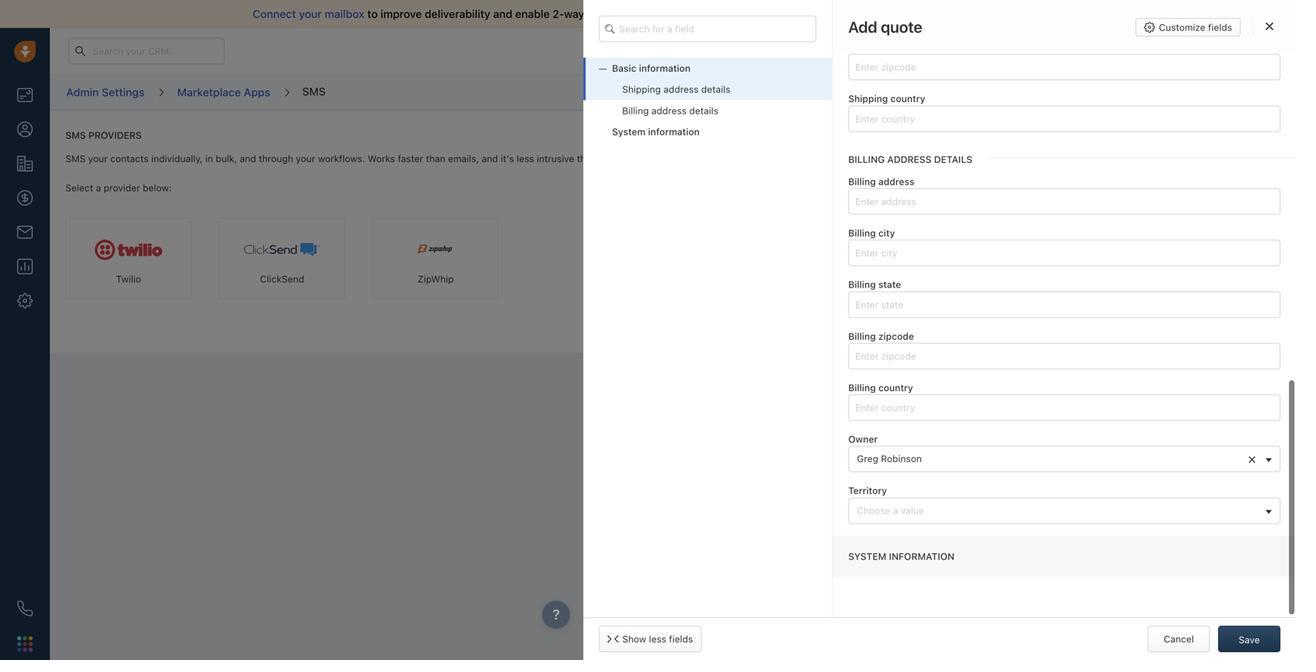 Task type: vqa. For each thing, say whether or not it's contained in the screenshot.
the right Shipping
yes



Task type: locate. For each thing, give the bounding box(es) containing it.
1 horizontal spatial freshsales
[[1197, 187, 1245, 198]]

billing left city
[[849, 228, 876, 239]]

0 horizontal spatial shipping
[[622, 84, 661, 95]]

1 vertical spatial less
[[649, 634, 667, 645]]

sms up select
[[65, 153, 86, 164]]

1 horizontal spatial shipping
[[849, 93, 888, 104]]

workflows.
[[318, 153, 365, 164]]

marketplace apps link
[[177, 80, 271, 105]]

add quote dialog
[[583, 0, 1297, 660]]

1 horizontal spatial billing address details
[[849, 154, 973, 165]]

system information up calls
[[612, 126, 700, 137]]

a left value
[[893, 505, 898, 516]]

2 vertical spatial details
[[934, 154, 973, 165]]

1 vertical spatial country
[[879, 382, 913, 393]]

how for how to configure different sales activities in freshsales
[[1001, 187, 1021, 198]]

a
[[96, 182, 101, 193], [893, 505, 898, 516]]

1 vertical spatial a
[[893, 505, 898, 516]]

in right activities
[[1187, 187, 1195, 198]]

than right faster
[[426, 153, 446, 164]]

billing down basic information dropdown button
[[622, 105, 649, 116]]

individually,
[[151, 153, 203, 164]]

start
[[975, 7, 999, 20]]

sales left data
[[813, 7, 840, 20]]

system
[[612, 126, 646, 137], [849, 551, 887, 562]]

your up integration
[[1102, 127, 1121, 138]]

0 horizontal spatial fields
[[669, 634, 693, 645]]

Billing state text field
[[849, 291, 1281, 318]]

1 vertical spatial system information
[[849, 551, 955, 562]]

0 vertical spatial freshsales
[[1148, 147, 1195, 158]]

2 vertical spatial information
[[889, 551, 955, 562]]

sms for sms
[[302, 85, 326, 98]]

a inside button
[[893, 505, 898, 516]]

city
[[879, 228, 895, 239]]

robinson
[[881, 454, 922, 464]]

system information
[[612, 126, 700, 137], [849, 551, 955, 562]]

sms left the providers
[[65, 130, 86, 141]]

details
[[701, 84, 731, 95], [689, 105, 719, 116], [934, 154, 973, 165]]

information up the "shipping address details"
[[639, 63, 691, 74]]

1 horizontal spatial system
[[849, 551, 887, 562]]

less right show
[[649, 634, 667, 645]]

and for deliverability
[[493, 7, 513, 20]]

1 vertical spatial system
[[849, 551, 887, 562]]

shipping for shipping address details
[[622, 84, 661, 95]]

in left 21
[[941, 46, 948, 56]]

0 vertical spatial country
[[891, 93, 926, 104]]

your
[[879, 46, 898, 56]]

than left phone
[[577, 153, 597, 164]]

billing up owner
[[849, 382, 876, 393]]

enable
[[515, 7, 550, 20]]

explore plans
[[1011, 45, 1071, 56]]

1 vertical spatial details
[[689, 105, 719, 116]]

trial
[[900, 46, 916, 56]]

fields right customize
[[1209, 22, 1233, 33]]

0 vertical spatial system
[[612, 126, 646, 137]]

less
[[517, 153, 534, 164], [649, 634, 667, 645]]

billing address details down the "shipping address details"
[[622, 105, 719, 116]]

Search for a field text field
[[599, 16, 817, 42]]

1 horizontal spatial a
[[893, 505, 898, 516]]

data
[[843, 7, 866, 20]]

of
[[614, 7, 625, 20]]

works
[[368, 153, 395, 164]]

0 vertical spatial details
[[701, 84, 731, 95]]

and left enable
[[493, 7, 513, 20]]

billing address details link
[[583, 100, 832, 121]]

admin
[[66, 86, 99, 98]]

country down the zipcode
[[879, 382, 913, 393]]

it's
[[501, 153, 514, 164]]

country down the trial
[[891, 93, 926, 104]]

sms right up
[[1065, 147, 1085, 158]]

and right the bulk,
[[240, 153, 256, 164]]

system up calls
[[612, 126, 646, 137]]

1 horizontal spatial less
[[649, 634, 667, 645]]

and
[[493, 7, 513, 20], [240, 153, 256, 164], [482, 153, 498, 164]]

billing
[[622, 105, 649, 116], [849, 154, 885, 165], [849, 176, 876, 187], [849, 228, 876, 239], [849, 279, 876, 290], [849, 331, 876, 342], [849, 382, 876, 393]]

close image
[[1266, 22, 1274, 31]]

0 horizontal spatial than
[[426, 153, 446, 164]]

save
[[1239, 635, 1260, 646]]

a right select
[[96, 182, 101, 193]]

and for bulk,
[[240, 153, 256, 164]]

twilio link
[[65, 218, 192, 298]]

0 horizontal spatial system
[[612, 126, 646, 137]]

1 vertical spatial freshsales
[[1197, 187, 1245, 198]]

0 horizontal spatial less
[[517, 153, 534, 164]]

0 vertical spatial how
[[1001, 147, 1021, 158]]

address
[[664, 84, 699, 95], [652, 105, 687, 116], [888, 154, 932, 165], [879, 176, 915, 187]]

customize
[[1159, 22, 1206, 33]]

address down basic information link
[[664, 84, 699, 95]]

than
[[426, 153, 446, 164], [577, 153, 597, 164]]

need help configuring your settings? try these resources:
[[1001, 127, 1256, 138]]

sms providers
[[65, 130, 142, 141]]

all
[[773, 7, 785, 20]]

fields right show
[[669, 634, 693, 645]]

zipcode
[[879, 331, 914, 342]]

1 than from the left
[[426, 153, 446, 164]]

twilio
[[116, 274, 141, 285]]

1 how from the top
[[1001, 147, 1021, 158]]

0 vertical spatial a
[[96, 182, 101, 193]]

0 vertical spatial system information
[[612, 126, 700, 137]]

explore
[[1011, 45, 1044, 56]]

choose a value
[[857, 505, 924, 516]]

in
[[941, 46, 948, 56], [1138, 147, 1146, 158], [205, 153, 213, 164], [1187, 187, 1195, 198]]

sms right the apps
[[302, 85, 326, 98]]

a for choose
[[893, 505, 898, 516]]

×
[[1248, 450, 1257, 467]]

information down value
[[889, 551, 955, 562]]

freshsales down try
[[1148, 147, 1195, 158]]

below:
[[143, 182, 172, 193]]

freshsales right activities
[[1197, 187, 1245, 198]]

basic information button
[[599, 63, 691, 74]]

providers
[[88, 130, 142, 141]]

mailbox
[[325, 7, 365, 20]]

greg
[[857, 454, 879, 464]]

to left "start"
[[962, 7, 972, 20]]

0 vertical spatial sales
[[813, 7, 840, 20]]

system down choose
[[849, 551, 887, 562]]

show less fields
[[622, 634, 693, 645]]

greg robinson
[[857, 454, 922, 464]]

Search your CRM... text field
[[69, 38, 225, 64]]

Billing zipcode text field
[[849, 343, 1281, 369]]

add
[[849, 18, 878, 36]]

address down the "shipping address details"
[[652, 105, 687, 116]]

choose
[[857, 505, 891, 516]]

show
[[622, 634, 646, 645]]

Enter zipcode text field
[[849, 54, 1281, 80]]

emails,
[[448, 153, 479, 164]]

different
[[1079, 187, 1117, 198]]

how down need
[[1001, 147, 1021, 158]]

1 horizontal spatial fields
[[1209, 22, 1233, 33]]

customize fields button
[[1136, 18, 1241, 37]]

information down billing address details link
[[648, 126, 700, 137]]

billing address details up billing address
[[849, 154, 973, 165]]

shipping address details
[[622, 84, 731, 95]]

shipping address details link
[[583, 79, 832, 100]]

system information down value
[[849, 551, 955, 562]]

0 vertical spatial fields
[[1209, 22, 1233, 33]]

in down settings?
[[1138, 147, 1146, 158]]

0 vertical spatial less
[[517, 153, 534, 164]]

information
[[639, 63, 691, 74], [648, 126, 700, 137], [889, 551, 955, 562]]

explore plans link
[[1002, 41, 1080, 60]]

show less fields button
[[599, 626, 702, 653]]

none search field inside add quote "dialog"
[[599, 16, 817, 42]]

1 vertical spatial how
[[1001, 187, 1021, 198]]

billing left state
[[849, 279, 876, 290]]

0 horizontal spatial sales
[[813, 7, 840, 20]]

details for billing address details link
[[689, 105, 719, 116]]

billing up billing address
[[849, 154, 885, 165]]

ends
[[918, 46, 938, 56]]

basic information link
[[583, 58, 832, 79]]

1 horizontal spatial sales
[[1120, 187, 1142, 198]]

0 vertical spatial billing address details
[[622, 105, 719, 116]]

shipping down your
[[849, 93, 888, 104]]

None search field
[[599, 16, 817, 42]]

0 horizontal spatial billing address details
[[622, 105, 719, 116]]

1 horizontal spatial than
[[577, 153, 597, 164]]

billing left the zipcode
[[849, 331, 876, 342]]

and left the it's
[[482, 153, 498, 164]]

2-
[[553, 7, 564, 20]]

0 horizontal spatial a
[[96, 182, 101, 193]]

less right the it's
[[517, 153, 534, 164]]

billing up the billing city
[[849, 176, 876, 187]]

shipping
[[622, 84, 661, 95], [849, 93, 888, 104]]

how left the configure
[[1001, 187, 1021, 198]]

shipping down basic information dropdown button
[[622, 84, 661, 95]]

Billing address text field
[[849, 188, 1281, 215]]

0 horizontal spatial freshsales
[[1148, 147, 1195, 158]]

2 how from the top
[[1001, 187, 1021, 198]]

phone
[[599, 153, 627, 164]]

billing state
[[849, 279, 901, 290]]

how for how to set up sms integration in freshsales
[[1001, 147, 1021, 158]]

sales right different in the top of the page
[[1120, 187, 1142, 198]]

sms for sms your contacts individually, in bulk, and through your workflows. works faster than emails, and it's less intrusive than phone calls
[[65, 153, 86, 164]]



Task type: describe. For each thing, give the bounding box(es) containing it.
shipping for shipping country
[[849, 93, 888, 104]]

freshsales for how to configure different sales activities in freshsales
[[1197, 187, 1245, 198]]

choose a value button
[[849, 498, 1281, 524]]

freshsales for how to set up sms integration in freshsales
[[1148, 147, 1195, 158]]

zipwhip
[[418, 274, 454, 285]]

through
[[259, 153, 293, 164]]

basic information
[[612, 63, 691, 74]]

settings
[[102, 86, 145, 98]]

way
[[564, 7, 585, 20]]

cancel
[[1164, 634, 1194, 645]]

billing zipcode
[[849, 331, 914, 342]]

billing for billing city text field
[[849, 228, 876, 239]]

billing for billing address text box
[[849, 176, 876, 187]]

admin settings
[[66, 86, 145, 98]]

how to set up sms integration in freshsales
[[1001, 147, 1195, 158]]

billing for billing country text box
[[849, 382, 876, 393]]

state
[[879, 279, 901, 290]]

system information link
[[583, 121, 832, 142]]

select
[[65, 182, 93, 193]]

less inside button
[[649, 634, 667, 645]]

0 vertical spatial information
[[639, 63, 691, 74]]

up
[[1051, 147, 1062, 158]]

billing for billing state text field
[[849, 279, 876, 290]]

address inside shipping address details link
[[664, 84, 699, 95]]

your right all
[[788, 7, 810, 20]]

marketplace
[[177, 86, 241, 98]]

0 horizontal spatial system information
[[612, 126, 700, 137]]

plans
[[1047, 45, 1071, 56]]

provider
[[104, 182, 140, 193]]

configuring
[[1049, 127, 1099, 138]]

1 vertical spatial sales
[[1120, 187, 1142, 198]]

save button
[[1219, 626, 1281, 653]]

these
[[1183, 127, 1208, 138]]

address up billing address
[[888, 154, 932, 165]]

shipping country
[[849, 93, 926, 104]]

search image
[[605, 22, 621, 36]]

sms for sms providers
[[65, 130, 86, 141]]

owner
[[849, 434, 878, 445]]

admin settings link
[[65, 80, 145, 105]]

basic
[[612, 63, 637, 74]]

to left set
[[1023, 147, 1032, 158]]

activities
[[1145, 187, 1184, 198]]

value
[[901, 505, 924, 516]]

connect your mailbox to improve deliverability and enable 2-way sync of email conversations. import all your sales data so you don't have to start from scratch.
[[253, 7, 1071, 20]]

billing address
[[849, 176, 915, 187]]

add quote
[[849, 18, 923, 36]]

have
[[935, 7, 959, 20]]

sync
[[587, 7, 612, 20]]

1 vertical spatial information
[[648, 126, 700, 137]]

billing city
[[849, 228, 895, 239]]

clicksend link
[[219, 218, 345, 298]]

select a provider below:
[[65, 182, 172, 193]]

improve
[[381, 7, 422, 20]]

resources:
[[1210, 127, 1256, 138]]

a for select
[[96, 182, 101, 193]]

integration
[[1088, 147, 1135, 158]]

country for billing country
[[879, 382, 913, 393]]

your trial ends in 21 days
[[879, 46, 981, 56]]

your left mailbox
[[299, 7, 322, 20]]

don't
[[905, 7, 932, 20]]

how to set up sms integration in freshsales link
[[1001, 147, 1195, 158]]

how to configure different sales activities in freshsales link
[[1001, 187, 1245, 198]]

21
[[950, 46, 960, 56]]

phone image
[[17, 601, 33, 617]]

connect
[[253, 7, 296, 20]]

scratch.
[[1029, 7, 1071, 20]]

1 vertical spatial billing address details
[[849, 154, 973, 165]]

need
[[1001, 127, 1025, 138]]

so
[[868, 7, 881, 20]]

how to configure different sales activities in freshsales
[[1001, 187, 1245, 198]]

your down 'sms providers'
[[88, 153, 108, 164]]

phone element
[[9, 593, 41, 624]]

from
[[1002, 7, 1026, 20]]

quote
[[881, 18, 923, 36]]

2 than from the left
[[577, 153, 597, 164]]

Billing country text field
[[849, 395, 1281, 421]]

apps
[[244, 86, 270, 98]]

in left the bulk,
[[205, 153, 213, 164]]

1 horizontal spatial system information
[[849, 551, 955, 562]]

address inside billing address details link
[[652, 105, 687, 116]]

help
[[1027, 127, 1046, 138]]

try
[[1166, 127, 1180, 138]]

freshworks switcher image
[[17, 636, 33, 652]]

clicksend
[[260, 274, 304, 285]]

address up city
[[879, 176, 915, 187]]

days
[[962, 46, 981, 56]]

country for shipping country
[[891, 93, 926, 104]]

1 vertical spatial fields
[[669, 634, 693, 645]]

settings?
[[1124, 127, 1164, 138]]

marketplace apps
[[177, 86, 270, 98]]

customize fields
[[1159, 22, 1233, 33]]

you
[[884, 7, 902, 20]]

zipwhip link
[[373, 218, 499, 298]]

territory
[[849, 485, 887, 496]]

billing for billing zipcode text box
[[849, 331, 876, 342]]

cancel button
[[1148, 626, 1210, 653]]

Shipping country text field
[[849, 106, 1281, 132]]

contacts
[[110, 153, 149, 164]]

import
[[736, 7, 770, 20]]

deliverability
[[425, 7, 491, 20]]

Billing city text field
[[849, 240, 1281, 266]]

sms your contacts individually, in bulk, and through your workflows. works faster than emails, and it's less intrusive than phone calls
[[65, 153, 649, 164]]

faster
[[398, 153, 423, 164]]

set
[[1035, 147, 1049, 158]]

calls
[[629, 153, 649, 164]]

details for shipping address details link
[[701, 84, 731, 95]]

billing country
[[849, 382, 913, 393]]

your right through
[[296, 153, 315, 164]]

bulk,
[[216, 153, 237, 164]]

to right mailbox
[[367, 7, 378, 20]]

connect your mailbox link
[[253, 7, 367, 20]]

to left the configure
[[1023, 187, 1032, 198]]

email
[[628, 7, 655, 20]]



